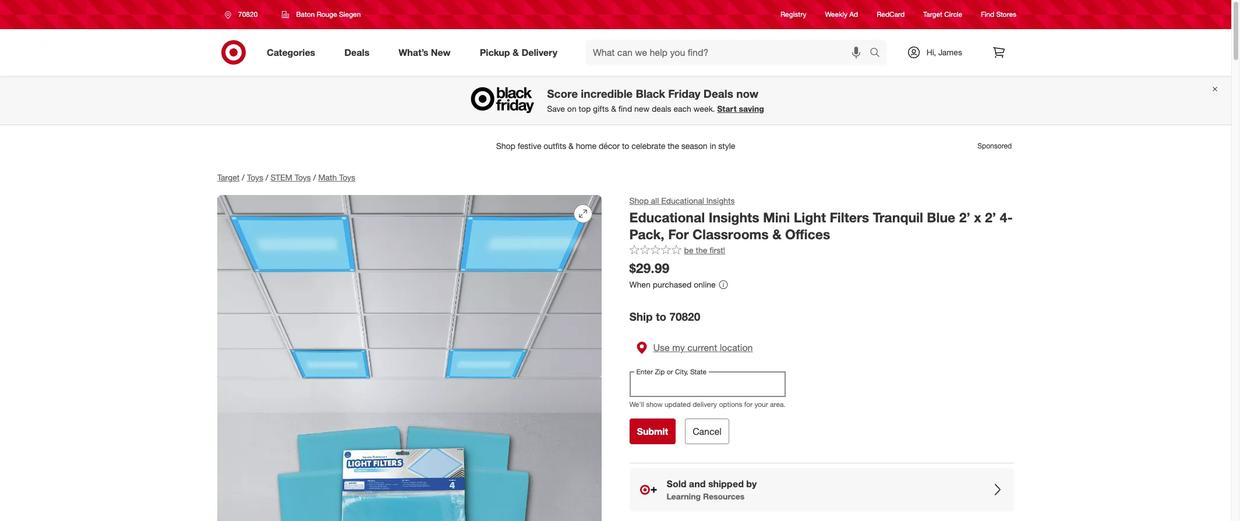 Task type: locate. For each thing, give the bounding box(es) containing it.
0 horizontal spatial toys
[[247, 172, 263, 182]]

2' right x at the top right of page
[[985, 209, 997, 225]]

0 horizontal spatial &
[[513, 46, 519, 58]]

2 horizontal spatial toys
[[339, 172, 355, 182]]

cancel button
[[685, 419, 730, 445]]

shop all educational insights educational insights mini light filters tranquil blue 2' x 2' 4- pack, for classrooms & offices
[[630, 196, 1013, 242]]

delivery
[[522, 46, 558, 58]]

find
[[981, 10, 994, 19]]

find stores
[[981, 10, 1017, 19]]

offices
[[786, 226, 831, 242]]

black
[[636, 87, 665, 100]]

redcard
[[877, 10, 905, 19]]

sold
[[667, 478, 687, 490]]

ship
[[630, 310, 653, 323]]

siegen
[[339, 10, 361, 19]]

classrooms
[[693, 226, 769, 242]]

what's
[[399, 46, 428, 58]]

2'
[[960, 209, 971, 225], [985, 209, 997, 225]]

4-
[[1000, 209, 1013, 225]]

my
[[673, 342, 685, 354]]

sold and shipped by learning resources
[[667, 478, 757, 502]]

mini
[[763, 209, 790, 225]]

location
[[720, 342, 753, 354]]

& left find on the top of the page
[[611, 104, 616, 114]]

resources
[[703, 492, 745, 502]]

1 vertical spatial target
[[217, 172, 240, 182]]

target / toys / stem toys / math toys
[[217, 172, 355, 182]]

1 vertical spatial 70820
[[670, 310, 701, 323]]

1 vertical spatial educational
[[630, 209, 705, 225]]

1 horizontal spatial toys
[[295, 172, 311, 182]]

0 horizontal spatial target
[[217, 172, 240, 182]]

2 horizontal spatial &
[[773, 226, 782, 242]]

the
[[696, 246, 708, 255]]

& down mini
[[773, 226, 782, 242]]

/ left toys link
[[242, 172, 245, 182]]

shipped
[[709, 478, 744, 490]]

light
[[794, 209, 826, 225]]

& inside score incredible black friday deals now save on top gifts & find new deals each week. start saving
[[611, 104, 616, 114]]

0 horizontal spatial 70820
[[238, 10, 258, 19]]

deals up start on the right of the page
[[704, 87, 733, 100]]

x
[[974, 209, 982, 225]]

we'll show updated delivery options for your area.
[[630, 400, 786, 409]]

toys right 'stem'
[[295, 172, 311, 182]]

be the first!
[[684, 246, 726, 255]]

delivery
[[693, 400, 717, 409]]

first!
[[710, 246, 726, 255]]

& right pickup
[[513, 46, 519, 58]]

deals down siegen
[[344, 46, 369, 58]]

use my current location link
[[630, 333, 786, 362]]

and
[[689, 478, 706, 490]]

now
[[736, 87, 759, 100]]

1 vertical spatial &
[[611, 104, 616, 114]]

1 horizontal spatial 2'
[[985, 209, 997, 225]]

search button
[[864, 40, 892, 68]]

save
[[547, 104, 565, 114]]

registry link
[[781, 10, 807, 20]]

1 vertical spatial insights
[[709, 209, 760, 225]]

all
[[651, 196, 659, 206]]

0 horizontal spatial 2'
[[960, 209, 971, 225]]

when
[[630, 280, 651, 290]]

1 vertical spatial deals
[[704, 87, 733, 100]]

What can we help you find? suggestions appear below search field
[[586, 40, 873, 65]]

70820 right to
[[670, 310, 701, 323]]

1 horizontal spatial /
[[266, 172, 268, 182]]

None text field
[[630, 372, 786, 397]]

insights
[[707, 196, 735, 206], [709, 209, 760, 225]]

educational insights mini light filters tranquil blue 2' x 2' 4-pack, for classrooms & offices, 1 of 7 image
[[217, 195, 602, 521]]

/ right toys link
[[266, 172, 268, 182]]

0 vertical spatial 70820
[[238, 10, 258, 19]]

70820
[[238, 10, 258, 19], [670, 310, 701, 323]]

weekly ad link
[[825, 10, 858, 20]]

target left circle
[[923, 10, 942, 19]]

/ left math
[[313, 172, 316, 182]]

0 horizontal spatial deals
[[344, 46, 369, 58]]

advertisement region
[[208, 132, 1024, 160]]

target link
[[217, 172, 240, 182]]

submit button
[[630, 419, 676, 445]]

toys right math
[[339, 172, 355, 182]]

circle
[[944, 10, 962, 19]]

0 vertical spatial target
[[923, 10, 942, 19]]

we'll
[[630, 400, 644, 409]]

1 horizontal spatial &
[[611, 104, 616, 114]]

0 vertical spatial &
[[513, 46, 519, 58]]

1 horizontal spatial target
[[923, 10, 942, 19]]

score
[[547, 87, 578, 100]]

2 / from the left
[[266, 172, 268, 182]]

ship to 70820
[[630, 310, 701, 323]]

2 toys from the left
[[295, 172, 311, 182]]

1 horizontal spatial 70820
[[670, 310, 701, 323]]

toys left 'stem'
[[247, 172, 263, 182]]

0 vertical spatial deals
[[344, 46, 369, 58]]

2 horizontal spatial /
[[313, 172, 316, 182]]

educational right the all
[[662, 196, 704, 206]]

deals inside score incredible black friday deals now save on top gifts & find new deals each week. start saving
[[704, 87, 733, 100]]

70820 left baton
[[238, 10, 258, 19]]

when purchased online
[[630, 280, 716, 290]]

baton
[[296, 10, 315, 19]]

1 toys from the left
[[247, 172, 263, 182]]

2' left x at the top right of page
[[960, 209, 971, 225]]

options
[[719, 400, 743, 409]]

current
[[688, 342, 718, 354]]

1 2' from the left
[[960, 209, 971, 225]]

for
[[745, 400, 753, 409]]

target left toys link
[[217, 172, 240, 182]]

70820 inside dropdown button
[[238, 10, 258, 19]]

educational
[[662, 196, 704, 206], [630, 209, 705, 225]]

2 vertical spatial &
[[773, 226, 782, 242]]

1 horizontal spatial deals
[[704, 87, 733, 100]]

0 horizontal spatial /
[[242, 172, 245, 182]]

educational up for
[[630, 209, 705, 225]]

friday
[[668, 87, 701, 100]]

& inside 'shop all educational insights educational insights mini light filters tranquil blue 2' x 2' 4- pack, for classrooms & offices'
[[773, 226, 782, 242]]

hi,
[[927, 47, 936, 57]]

categories
[[267, 46, 315, 58]]

&
[[513, 46, 519, 58], [611, 104, 616, 114], [773, 226, 782, 242]]

3 toys from the left
[[339, 172, 355, 182]]

deals link
[[335, 40, 384, 65]]

pickup
[[480, 46, 510, 58]]

0 vertical spatial insights
[[707, 196, 735, 206]]

target
[[923, 10, 942, 19], [217, 172, 240, 182]]

submit
[[637, 426, 669, 438]]

use
[[654, 342, 670, 354]]



Task type: describe. For each thing, give the bounding box(es) containing it.
baton rouge siegen button
[[275, 4, 368, 25]]

saving
[[739, 104, 764, 114]]

stem
[[271, 172, 292, 182]]

pack,
[[630, 226, 665, 242]]

target circle
[[923, 10, 962, 19]]

pickup & delivery
[[480, 46, 558, 58]]

purchased
[[653, 280, 692, 290]]

pickup & delivery link
[[470, 40, 572, 65]]

target for target circle
[[923, 10, 942, 19]]

categories link
[[257, 40, 330, 65]]

weekly ad
[[825, 10, 858, 19]]

baton rouge siegen
[[296, 10, 361, 19]]

for
[[669, 226, 689, 242]]

target circle link
[[923, 10, 962, 20]]

james
[[938, 47, 962, 57]]

hi, james
[[927, 47, 962, 57]]

new
[[431, 46, 451, 58]]

math
[[318, 172, 337, 182]]

search
[[864, 48, 892, 59]]

none text field inside fulfillment region
[[630, 372, 786, 397]]

use my current location
[[654, 342, 753, 354]]

be
[[684, 246, 694, 255]]

0 vertical spatial educational
[[662, 196, 704, 206]]

show
[[646, 400, 663, 409]]

math toys link
[[318, 172, 355, 182]]

be the first! link
[[630, 245, 726, 257]]

tranquil
[[873, 209, 924, 225]]

2 2' from the left
[[985, 209, 997, 225]]

deals
[[652, 104, 671, 114]]

find stores link
[[981, 10, 1017, 20]]

stem toys link
[[271, 172, 311, 182]]

fulfillment region
[[620, 301, 1014, 512]]

target for target / toys / stem toys / math toys
[[217, 172, 240, 182]]

score incredible black friday deals now save on top gifts & find new deals each week. start saving
[[547, 87, 764, 114]]

each
[[674, 104, 691, 114]]

blue
[[927, 209, 956, 225]]

to
[[656, 310, 667, 323]]

gifts
[[593, 104, 609, 114]]

shop
[[630, 196, 649, 206]]

start
[[717, 104, 737, 114]]

by
[[747, 478, 757, 490]]

online
[[694, 280, 716, 290]]

on
[[567, 104, 577, 114]]

incredible
[[581, 87, 633, 100]]

rouge
[[317, 10, 337, 19]]

updated
[[665, 400, 691, 409]]

70820 inside fulfillment region
[[670, 310, 701, 323]]

week.
[[694, 104, 715, 114]]

learning
[[667, 492, 701, 502]]

ad
[[850, 10, 858, 19]]

top
[[579, 104, 591, 114]]

find
[[619, 104, 632, 114]]

1 / from the left
[[242, 172, 245, 182]]

filters
[[830, 209, 870, 225]]

your
[[755, 400, 769, 409]]

what's new
[[399, 46, 451, 58]]

weekly
[[825, 10, 848, 19]]

area.
[[770, 400, 786, 409]]

registry
[[781, 10, 807, 19]]

new
[[634, 104, 650, 114]]

what's new link
[[389, 40, 465, 65]]

$29.99
[[630, 260, 670, 276]]

cancel
[[693, 426, 722, 438]]

redcard link
[[877, 10, 905, 20]]

70820 button
[[217, 4, 270, 25]]

stores
[[996, 10, 1017, 19]]

3 / from the left
[[313, 172, 316, 182]]



Task type: vqa. For each thing, say whether or not it's contained in the screenshot.
the rightmost 'Throw'
no



